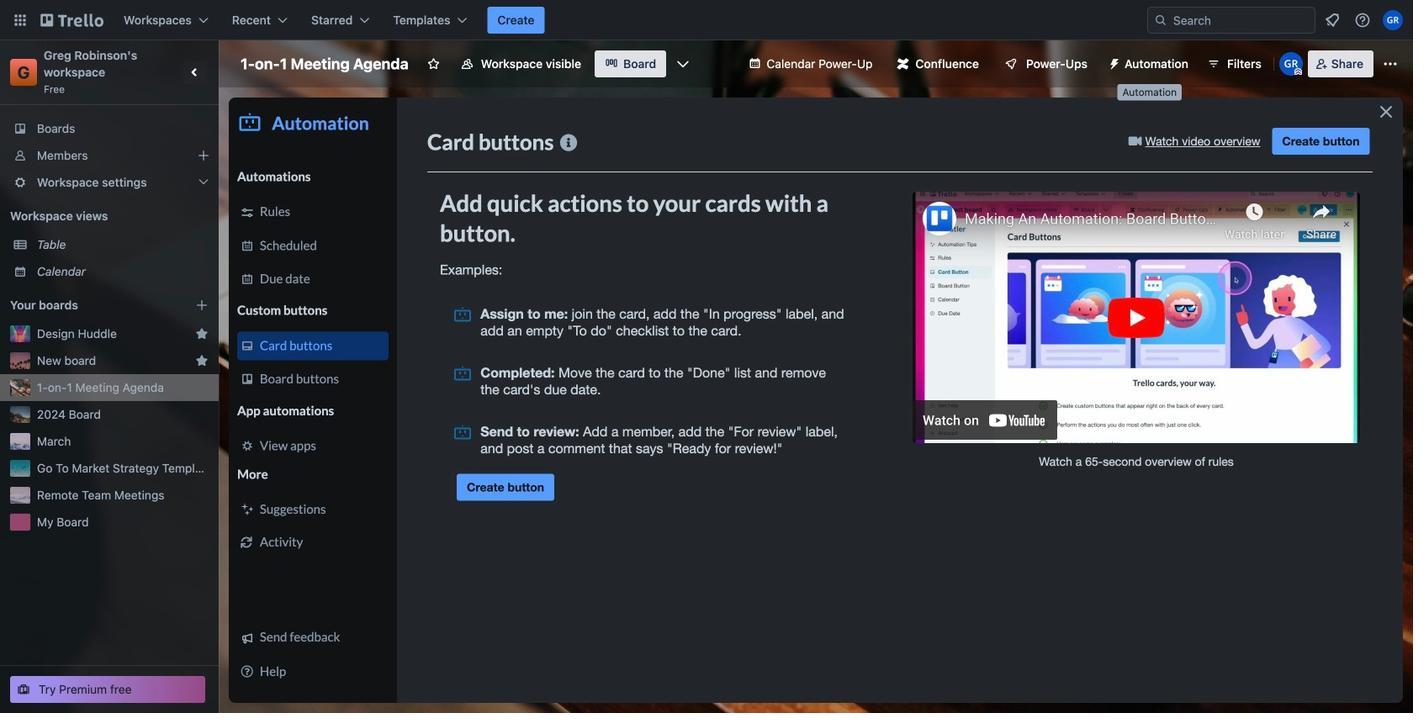 Task type: vqa. For each thing, say whether or not it's contained in the screenshot.
add icon
no



Task type: describe. For each thing, give the bounding box(es) containing it.
Board name text field
[[232, 50, 417, 77]]

confluence icon image
[[897, 58, 909, 70]]

add board image
[[195, 299, 209, 312]]

Search field
[[1168, 8, 1315, 32]]

workspace navigation collapse icon image
[[183, 61, 207, 84]]

1 starred icon image from the top
[[195, 327, 209, 341]]

search image
[[1154, 13, 1168, 27]]

star or unstar board image
[[427, 57, 441, 71]]



Task type: locate. For each thing, give the bounding box(es) containing it.
0 vertical spatial starred icon image
[[195, 327, 209, 341]]

greg robinson (gregrobinson96) image
[[1383, 10, 1403, 30], [1280, 52, 1303, 76]]

1 vertical spatial starred icon image
[[195, 354, 209, 368]]

0 horizontal spatial greg robinson (gregrobinson96) image
[[1280, 52, 1303, 76]]

back to home image
[[40, 7, 103, 34]]

greg robinson (gregrobinson96) image right open information menu icon
[[1383, 10, 1403, 30]]

tooltip
[[1118, 84, 1182, 101]]

0 notifications image
[[1323, 10, 1343, 30]]

your boards with 8 items element
[[10, 295, 170, 316]]

starred icon image
[[195, 327, 209, 341], [195, 354, 209, 368]]

0 vertical spatial greg robinson (gregrobinson96) image
[[1383, 10, 1403, 30]]

1 vertical spatial greg robinson (gregrobinson96) image
[[1280, 52, 1303, 76]]

greg robinson (gregrobinson96) image down search field
[[1280, 52, 1303, 76]]

this member is an admin of this board. image
[[1295, 68, 1302, 76]]

greg robinson (gregrobinson96) image inside primary element
[[1383, 10, 1403, 30]]

primary element
[[0, 0, 1413, 40]]

customize views image
[[675, 56, 692, 72]]

sm image
[[1101, 50, 1125, 74]]

2 starred icon image from the top
[[195, 354, 209, 368]]

1 horizontal spatial greg robinson (gregrobinson96) image
[[1383, 10, 1403, 30]]

show menu image
[[1382, 56, 1399, 72]]

open information menu image
[[1355, 12, 1371, 29]]



